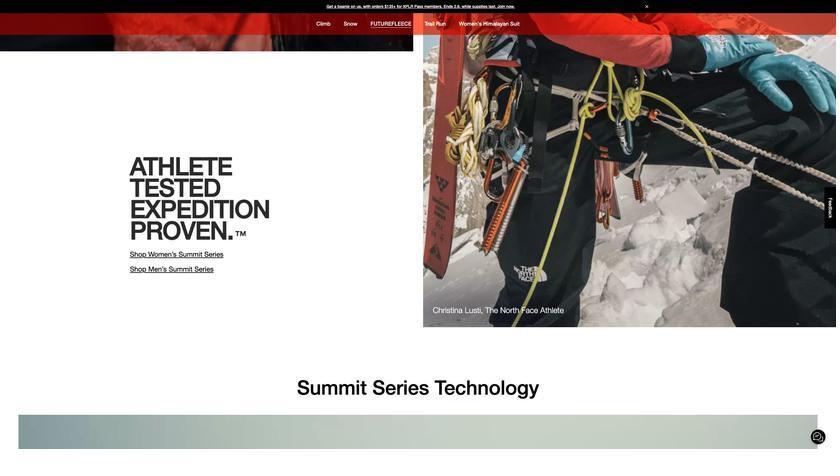 Task type: locate. For each thing, give the bounding box(es) containing it.
0 vertical spatial athlete
[[130, 152, 232, 181]]

c
[[828, 214, 833, 216]]

trail run link
[[418, 13, 452, 35]]

e up b
[[828, 203, 833, 206]]

with
[[363, 4, 371, 9]]

summit for women's
[[179, 251, 202, 259]]

shop women's summit series
[[130, 251, 224, 259]]

series for shop men's summit series
[[194, 265, 214, 273]]

shop for shop men's summit series
[[130, 265, 146, 273]]

summit
[[179, 251, 202, 259], [169, 265, 193, 273], [297, 376, 367, 399]]

athlete
[[130, 152, 232, 181], [540, 306, 564, 315]]

2 e from the top
[[828, 203, 833, 206]]

2 vertical spatial summit
[[297, 376, 367, 399]]

0 vertical spatial summit
[[179, 251, 202, 259]]

shop
[[130, 251, 146, 259], [130, 265, 146, 273]]

1 vertical spatial athlete
[[540, 306, 564, 315]]

2 shop from the top
[[130, 265, 146, 273]]

climb
[[316, 21, 331, 27]]

orders
[[372, 4, 384, 9]]

f e e d b a c k
[[828, 198, 833, 218]]

men's
[[148, 265, 167, 273]]

climb link
[[310, 13, 337, 35]]

supplies
[[472, 4, 488, 9]]

1 horizontal spatial athlete
[[540, 306, 564, 315]]

shop left the men's
[[130, 265, 146, 273]]

1 vertical spatial a
[[828, 211, 833, 214]]

1 vertical spatial shop
[[130, 265, 146, 273]]

summit inside shop women's summit series link
[[179, 251, 202, 259]]

suit
[[510, 21, 520, 27]]

1 vertical spatial summit
[[169, 265, 193, 273]]

a right get
[[334, 4, 336, 9]]

0 horizontal spatial athlete
[[130, 152, 232, 181]]

for
[[397, 4, 402, 9]]

1 shop from the top
[[130, 251, 146, 259]]

$125+
[[385, 4, 396, 9]]

e up 'd'
[[828, 201, 833, 203]]

summit for men's
[[169, 265, 193, 273]]

f
[[828, 198, 833, 201]]

xplr
[[403, 4, 413, 9]]

1 horizontal spatial a
[[828, 211, 833, 214]]

shop for shop women's summit series
[[130, 251, 146, 259]]

summit inside shop men's summit series link
[[169, 265, 193, 273]]

us,
[[357, 4, 362, 9]]

a
[[334, 4, 336, 9], [828, 211, 833, 214]]

on
[[351, 4, 355, 9]]

women's himalayan suit
[[459, 21, 520, 27]]

women's
[[459, 21, 482, 27]]

0 vertical spatial series
[[204, 251, 224, 259]]

while
[[462, 4, 471, 9]]

f e e d b a c k button
[[825, 187, 836, 229]]

series
[[204, 251, 224, 259], [194, 265, 214, 273], [372, 376, 429, 399]]

shop left women's
[[130, 251, 146, 259]]

ends
[[444, 4, 453, 9]]

summit series technology
[[297, 376, 539, 399]]

the
[[485, 306, 498, 315]]

e
[[828, 201, 833, 203], [828, 203, 833, 206]]

0 vertical spatial shop
[[130, 251, 146, 259]]

™
[[235, 229, 246, 242]]

snow
[[344, 21, 357, 27]]

christina
[[433, 306, 463, 315]]

0 vertical spatial a
[[334, 4, 336, 9]]

0 horizontal spatial a
[[334, 4, 336, 9]]

a up k
[[828, 211, 833, 214]]

1 vertical spatial series
[[194, 265, 214, 273]]

athlete inside the athlete tested expedition proven.
[[130, 152, 232, 181]]

k
[[828, 216, 833, 218]]

women's himalayan suit link
[[452, 13, 526, 35]]

last.
[[489, 4, 496, 9]]



Task type: describe. For each thing, give the bounding box(es) containing it.
join
[[497, 4, 505, 9]]

d
[[828, 206, 833, 208]]

christina lusti, the north face athlete
[[433, 306, 564, 315]]

futurefleece
[[371, 21, 411, 27]]

pass
[[414, 4, 423, 9]]

tested
[[130, 173, 220, 202]]

series for shop women's summit series
[[204, 251, 224, 259]]

trail
[[425, 21, 435, 27]]

beanie
[[337, 4, 350, 9]]

get a beanie on us, with orders $125+ for xplr pass members. ends 2.6, while supplies last. join now.
[[327, 4, 515, 9]]

now.
[[506, 4, 515, 9]]

expedition
[[130, 195, 270, 224]]

face
[[521, 306, 538, 315]]

proven.
[[130, 216, 233, 245]]

b
[[828, 208, 833, 211]]

women's
[[148, 251, 177, 259]]

futurefleece link
[[364, 13, 418, 35]]

lusti,
[[465, 306, 483, 315]]

snow verbier shop image
[[423, 0, 836, 328]]

technology
[[435, 376, 539, 399]]

shop men's summit series
[[130, 265, 214, 273]]

1 e from the top
[[828, 201, 833, 203]]

a inside button
[[828, 211, 833, 214]]

2 vertical spatial series
[[372, 376, 429, 399]]

trail run
[[425, 21, 446, 27]]

get
[[327, 4, 333, 9]]

get a beanie on us, with orders $125+ for xplr pass members. ends 2.6, while supplies last. join now. link
[[0, 0, 836, 13]]

himalayan
[[483, 21, 509, 27]]

north
[[500, 306, 519, 315]]

members.
[[424, 4, 443, 9]]

shop men's summit series link
[[130, 264, 283, 274]]

2.6,
[[454, 4, 461, 9]]

close image
[[642, 5, 651, 8]]

shop women's summit series link
[[130, 250, 283, 259]]

snow link
[[337, 13, 364, 35]]

athlete tested expedition proven.
[[130, 152, 270, 245]]

run
[[436, 21, 446, 27]]



Task type: vqa. For each thing, say whether or not it's contained in the screenshot.
Search all image
no



